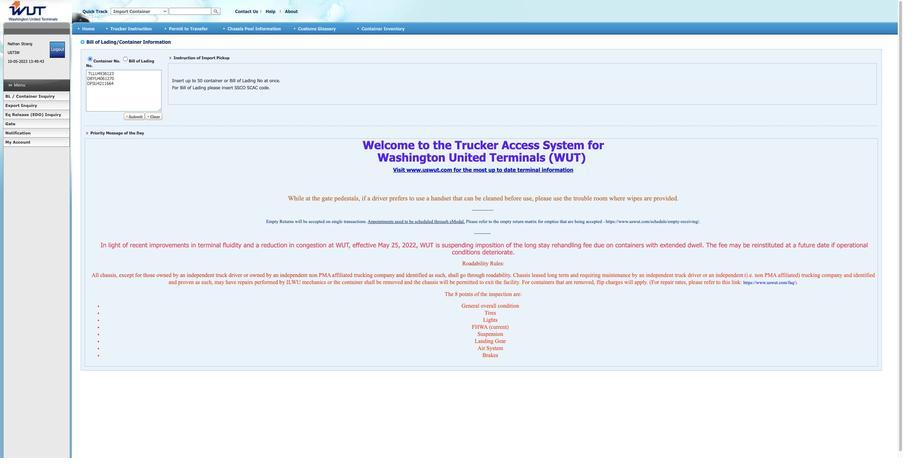 Task type: describe. For each thing, give the bounding box(es) containing it.
about
[[285, 9, 298, 14]]

contact
[[235, 9, 252, 14]]

nathan
[[8, 41, 20, 46]]

2023
[[19, 59, 27, 64]]

nathan strang
[[8, 41, 32, 46]]

my account
[[5, 140, 30, 144]]

strang
[[21, 41, 32, 46]]

container inside "bl / container inquiry" link
[[16, 94, 37, 98]]

eq release (edo) inquiry
[[5, 112, 61, 117]]

customs
[[298, 26, 317, 31]]

release
[[12, 112, 29, 117]]

information
[[255, 26, 281, 31]]

contact us
[[235, 9, 258, 14]]

login image
[[50, 42, 65, 58]]

glossary
[[318, 26, 336, 31]]

gate
[[5, 121, 15, 126]]

05-
[[13, 59, 19, 64]]

permit
[[169, 26, 183, 31]]

export inquiry
[[5, 103, 37, 108]]

trucker
[[110, 26, 127, 31]]

home
[[82, 26, 95, 31]]

my
[[5, 140, 12, 144]]

/
[[12, 94, 15, 98]]

track
[[96, 9, 108, 14]]

help
[[266, 9, 276, 14]]

about link
[[285, 9, 298, 14]]

transfer
[[190, 26, 208, 31]]

bl / container inquiry
[[5, 94, 55, 98]]

inquiry for (edo)
[[45, 112, 61, 117]]

export inquiry link
[[3, 101, 70, 110]]

customs glossary
[[298, 26, 336, 31]]

my account link
[[3, 138, 70, 147]]



Task type: locate. For each thing, give the bounding box(es) containing it.
permit to transfer
[[169, 26, 208, 31]]

container left 'inventory'
[[362, 26, 383, 31]]

instruction
[[128, 26, 152, 31]]

inquiry for container
[[39, 94, 55, 98]]

export
[[5, 103, 20, 108]]

container
[[362, 26, 383, 31], [16, 94, 37, 98]]

0 vertical spatial inquiry
[[39, 94, 55, 98]]

quick
[[83, 9, 95, 14]]

eq release (edo) inquiry link
[[3, 110, 70, 119]]

trucker instruction
[[110, 26, 152, 31]]

inquiry up export inquiry link
[[39, 94, 55, 98]]

13:49:43
[[29, 59, 44, 64]]

help link
[[266, 9, 276, 14]]

0 vertical spatial container
[[362, 26, 383, 31]]

notification
[[5, 131, 31, 135]]

inventory
[[384, 26, 405, 31]]

chassis pool information
[[228, 26, 281, 31]]

bl / container inquiry link
[[3, 92, 70, 101]]

chassis
[[228, 26, 244, 31]]

inquiry
[[39, 94, 55, 98], [21, 103, 37, 108], [45, 112, 61, 117]]

1 vertical spatial container
[[16, 94, 37, 98]]

gate link
[[3, 119, 70, 128]]

1 horizontal spatial container
[[362, 26, 383, 31]]

account
[[13, 140, 30, 144]]

to
[[184, 26, 189, 31]]

10-05-2023 13:49:43
[[8, 59, 44, 64]]

1 vertical spatial inquiry
[[21, 103, 37, 108]]

notification link
[[3, 128, 70, 138]]

contact us link
[[235, 9, 258, 14]]

ustiw
[[8, 50, 20, 55]]

0 horizontal spatial container
[[16, 94, 37, 98]]

None text field
[[169, 8, 211, 15]]

us
[[253, 9, 258, 14]]

container inventory
[[362, 26, 405, 31]]

bl
[[5, 94, 11, 98]]

pool
[[245, 26, 254, 31]]

quick track
[[83, 9, 108, 14]]

eq
[[5, 112, 11, 117]]

inquiry down bl / container inquiry
[[21, 103, 37, 108]]

container up "export inquiry"
[[16, 94, 37, 98]]

2 vertical spatial inquiry
[[45, 112, 61, 117]]

10-
[[8, 59, 13, 64]]

inquiry right (edo)
[[45, 112, 61, 117]]

(edo)
[[30, 112, 44, 117]]



Task type: vqa. For each thing, say whether or not it's contained in the screenshot.
11:59:36
no



